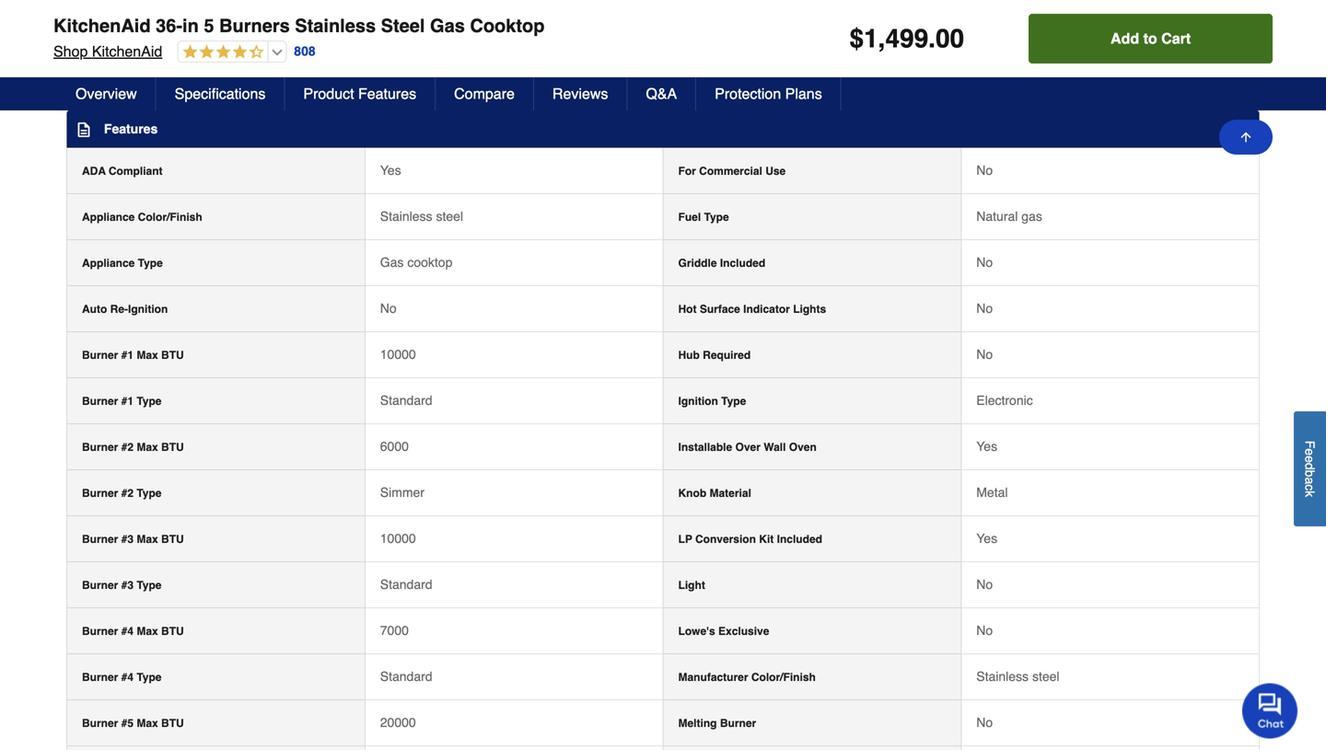 Task type: vqa. For each thing, say whether or not it's contained in the screenshot.
Shop Chest Freezers by Capacity
no



Task type: describe. For each thing, give the bounding box(es) containing it.
color/finish for appliance color/finish
[[138, 211, 202, 224]]

griddle
[[678, 257, 717, 270]]

in
[[182, 15, 199, 36]]

#1 for 10000
[[121, 349, 134, 362]]

btu for burner #3 max btu
[[161, 533, 184, 546]]

btu for burner #1 max btu
[[161, 349, 184, 362]]

type down required
[[721, 395, 746, 408]]

(inches)
[[829, 43, 871, 56]]

hub required
[[678, 349, 751, 362]]

f
[[1303, 441, 1317, 449]]

burner #5 max btu
[[82, 717, 184, 730]]

0 vertical spatial gas
[[430, 15, 465, 36]]

808
[[294, 44, 316, 59]]

product features
[[303, 85, 416, 102]]

#2 for simmer
[[121, 487, 134, 500]]

burner right melting
[[720, 717, 756, 730]]

0 horizontal spatial features
[[104, 121, 158, 136]]

1,499
[[864, 24, 928, 53]]

btu for burner #5 max btu
[[161, 717, 184, 730]]

required
[[703, 349, 751, 362]]

add to cart
[[1111, 30, 1191, 47]]

burner for burner #2 max btu
[[82, 441, 118, 454]]

burner #4 type
[[82, 671, 162, 684]]

6000
[[380, 439, 409, 454]]

burner #4 max btu
[[82, 625, 184, 638]]

type down burner #1 max btu at top
[[137, 395, 162, 408]]

minimum
[[678, 43, 727, 56]]

ada compliant
[[82, 165, 163, 178]]

no for 20000
[[976, 715, 993, 730]]

compare button
[[436, 77, 534, 111]]

btu for burner #2 max btu
[[161, 441, 184, 454]]

manufacturer color/finish
[[678, 671, 816, 684]]

no for no
[[976, 301, 993, 316]]

kit
[[759, 533, 774, 546]]

5
[[204, 15, 214, 36]]

1 vertical spatial ignition
[[678, 395, 718, 408]]

2 e from the top
[[1303, 456, 1317, 463]]

specifications button
[[156, 77, 285, 111]]

cooktop size group
[[82, 43, 188, 56]]

material
[[710, 487, 751, 500]]

burner for burner #5 max btu
[[82, 717, 118, 730]]

shop
[[53, 43, 88, 60]]

natural
[[976, 209, 1018, 224]]

for commercial use
[[678, 165, 786, 178]]

0 horizontal spatial included
[[720, 257, 765, 270]]

shop kitchenaid
[[53, 43, 162, 60]]

kitchenaid 36-in 5 burners stainless steel gas cooktop
[[53, 15, 545, 36]]

36-
[[156, 15, 182, 36]]

melting burner
[[678, 717, 756, 730]]

notes image
[[76, 123, 91, 137]]

0 vertical spatial steel
[[436, 209, 463, 224]]

no for standard
[[976, 577, 993, 592]]

minimum assembled height (inches)
[[678, 43, 871, 56]]

oven
[[789, 441, 817, 454]]

commercial
[[699, 165, 762, 178]]

2 vertical spatial stainless
[[976, 669, 1029, 684]]

exclusive
[[718, 625, 769, 638]]

00
[[936, 24, 964, 53]]

0 horizontal spatial stainless steel
[[380, 209, 463, 224]]

yes for 10000
[[976, 531, 997, 546]]

q&a
[[646, 85, 677, 102]]

ada
[[82, 165, 106, 178]]

group
[[155, 43, 188, 56]]

burner for burner #3 max btu
[[82, 533, 118, 546]]

$
[[850, 24, 864, 53]]

knob
[[678, 487, 706, 500]]

melting
[[678, 717, 717, 730]]

0 vertical spatial yes
[[380, 163, 401, 178]]

surface
[[700, 303, 740, 316]]

protection plans
[[715, 85, 822, 102]]

cart
[[1161, 30, 1191, 47]]

type up burner #5 max btu at the bottom
[[137, 671, 162, 684]]

no for 7000
[[976, 623, 993, 638]]

compliant
[[109, 165, 163, 178]]

burner #2 max btu
[[82, 441, 184, 454]]

installable
[[678, 441, 732, 454]]

burner for burner #4 max btu
[[82, 625, 118, 638]]

max for #5
[[137, 717, 158, 730]]

f e e d b a c k
[[1303, 441, 1317, 497]]

1 horizontal spatial included
[[777, 533, 822, 546]]

d
[[1303, 463, 1317, 470]]

ignition type
[[678, 395, 746, 408]]

b
[[1303, 470, 1317, 477]]

standard for stainless steel
[[380, 669, 432, 684]]

max for #1
[[137, 349, 158, 362]]

conversion
[[695, 533, 756, 546]]

burner for burner #2 type
[[82, 487, 118, 500]]

k
[[1303, 491, 1317, 497]]

no for yes
[[976, 163, 993, 178]]

max for #2
[[137, 441, 158, 454]]

color/finish for manufacturer color/finish
[[751, 671, 816, 684]]

burner for burner #4 type
[[82, 671, 118, 684]]

installable over wall oven
[[678, 441, 817, 454]]

1 vertical spatial kitchenaid
[[92, 43, 162, 60]]

lowe's
[[678, 625, 715, 638]]

re-
[[110, 303, 128, 316]]

burner #3 max btu
[[82, 533, 184, 546]]

.
[[928, 24, 936, 53]]

1 e from the top
[[1303, 449, 1317, 456]]

1 vertical spatial cooktop
[[82, 43, 127, 56]]

metal
[[976, 485, 1008, 500]]



Task type: locate. For each thing, give the bounding box(es) containing it.
features inside button
[[358, 85, 416, 102]]

steel
[[436, 209, 463, 224], [1032, 669, 1060, 684]]

1 horizontal spatial features
[[358, 85, 416, 102]]

0 horizontal spatial ignition
[[128, 303, 168, 316]]

auto
[[82, 303, 107, 316]]

4 max from the top
[[137, 625, 158, 638]]

burner down burner #1 type
[[82, 441, 118, 454]]

1 vertical spatial gas
[[380, 255, 404, 270]]

yes
[[380, 163, 401, 178], [976, 439, 997, 454], [976, 531, 997, 546]]

auto re-ignition
[[82, 303, 168, 316]]

#4 for standard
[[121, 671, 134, 684]]

max right #5
[[137, 717, 158, 730]]

burner left #5
[[82, 717, 118, 730]]

cooktop up compare
[[470, 15, 545, 36]]

2 vertical spatial yes
[[976, 531, 997, 546]]

light
[[678, 579, 705, 592]]

type down appliance color/finish
[[138, 257, 163, 270]]

burner #1 type
[[82, 395, 162, 408]]

gas cooktop
[[380, 255, 452, 270]]

burner for burner #1 max btu
[[82, 349, 118, 362]]

arrow up image
[[1239, 130, 1253, 145]]

kitchenaid up overview on the left top of page
[[92, 43, 162, 60]]

2 #1 from the top
[[121, 395, 134, 408]]

a
[[1303, 477, 1317, 484]]

kitchenaid
[[53, 15, 151, 36], [92, 43, 162, 60]]

burners
[[219, 15, 290, 36]]

2 horizontal spatial stainless
[[976, 669, 1029, 684]]

#4 for 7000
[[121, 625, 134, 638]]

4 btu from the top
[[161, 625, 184, 638]]

included right kit
[[777, 533, 822, 546]]

burner
[[82, 349, 118, 362], [82, 395, 118, 408], [82, 441, 118, 454], [82, 487, 118, 500], [82, 533, 118, 546], [82, 579, 118, 592], [82, 625, 118, 638], [82, 671, 118, 684], [82, 717, 118, 730], [720, 717, 756, 730]]

lights
[[793, 303, 826, 316]]

assembled
[[730, 43, 788, 56]]

#3 up burner #4 max btu
[[121, 579, 134, 592]]

4.4 stars image
[[178, 44, 264, 61]]

type up burner #4 max btu
[[137, 579, 162, 592]]

#2 down burner #1 type
[[121, 441, 134, 454]]

product features button
[[285, 77, 436, 111]]

manufacturer
[[678, 671, 748, 684]]

size
[[130, 43, 152, 56]]

1 vertical spatial color/finish
[[751, 671, 816, 684]]

standard
[[380, 393, 432, 408], [380, 577, 432, 592], [380, 669, 432, 684]]

gas right steel
[[430, 15, 465, 36]]

lowe's exclusive
[[678, 625, 769, 638]]

#3 for 10000
[[121, 533, 134, 546]]

q&a button
[[628, 77, 696, 111]]

over
[[735, 441, 761, 454]]

e up b
[[1303, 456, 1317, 463]]

standard up 6000 at the left
[[380, 393, 432, 408]]

product
[[303, 85, 354, 102]]

yes down metal
[[976, 531, 997, 546]]

standard up 20000
[[380, 669, 432, 684]]

0 vertical spatial #4
[[121, 625, 134, 638]]

add to cart button
[[1029, 14, 1273, 64]]

specifications
[[175, 85, 266, 102]]

3 btu from the top
[[161, 533, 184, 546]]

0 vertical spatial standard
[[380, 393, 432, 408]]

0 vertical spatial features
[[358, 85, 416, 102]]

max up burner #3 type
[[137, 533, 158, 546]]

1 #2 from the top
[[121, 441, 134, 454]]

f e e d b a c k button
[[1294, 411, 1326, 527]]

protection plans button
[[696, 77, 841, 111]]

0 vertical spatial color/finish
[[138, 211, 202, 224]]

reviews button
[[534, 77, 628, 111]]

indicator
[[743, 303, 790, 316]]

2 btu from the top
[[161, 441, 184, 454]]

standard for no
[[380, 577, 432, 592]]

fuel type
[[678, 211, 729, 224]]

1 vertical spatial appliance
[[82, 257, 135, 270]]

1 max from the top
[[137, 349, 158, 362]]

3 max from the top
[[137, 533, 158, 546]]

for
[[678, 165, 696, 178]]

1 vertical spatial 10000
[[380, 531, 416, 546]]

no for gas cooktop
[[976, 255, 993, 270]]

1 vertical spatial steel
[[1032, 669, 1060, 684]]

protection
[[715, 85, 781, 102]]

wall
[[764, 441, 786, 454]]

0 vertical spatial #2
[[121, 441, 134, 454]]

burner #1 max btu
[[82, 349, 184, 362]]

max down auto re-ignition
[[137, 349, 158, 362]]

0 horizontal spatial color/finish
[[138, 211, 202, 224]]

standard up 7000
[[380, 577, 432, 592]]

0 vertical spatial 10000
[[380, 347, 416, 362]]

kitchenaid up shop kitchenaid
[[53, 15, 151, 36]]

1 vertical spatial features
[[104, 121, 158, 136]]

1 horizontal spatial steel
[[1032, 669, 1060, 684]]

gas
[[1022, 209, 1042, 224]]

2 max from the top
[[137, 441, 158, 454]]

#4 down burner #3 type
[[121, 625, 134, 638]]

1 vertical spatial yes
[[976, 439, 997, 454]]

#3 up burner #3 type
[[121, 533, 134, 546]]

#1 down burner #1 max btu at top
[[121, 395, 134, 408]]

2 #4 from the top
[[121, 671, 134, 684]]

hot surface indicator lights
[[678, 303, 826, 316]]

1 horizontal spatial stainless steel
[[976, 669, 1060, 684]]

burner #2 type
[[82, 487, 162, 500]]

plans
[[785, 85, 822, 102]]

appliance type
[[82, 257, 163, 270]]

0 vertical spatial ignition
[[128, 303, 168, 316]]

1 horizontal spatial stainless
[[380, 209, 432, 224]]

simmer
[[380, 485, 425, 500]]

#2 up burner #3 max btu
[[121, 487, 134, 500]]

20000
[[380, 715, 416, 730]]

1 horizontal spatial cooktop
[[470, 15, 545, 36]]

no
[[976, 163, 993, 178], [976, 255, 993, 270], [380, 301, 397, 316], [976, 301, 993, 316], [976, 347, 993, 362], [976, 577, 993, 592], [976, 623, 993, 638], [976, 715, 993, 730]]

1 vertical spatial stainless
[[380, 209, 432, 224]]

add
[[1111, 30, 1139, 47]]

2 #3 from the top
[[121, 579, 134, 592]]

max for #4
[[137, 625, 158, 638]]

ignition up installable at bottom right
[[678, 395, 718, 408]]

0 vertical spatial kitchenaid
[[53, 15, 151, 36]]

appliance for stainless steel
[[82, 211, 135, 224]]

btu
[[161, 349, 184, 362], [161, 441, 184, 454], [161, 533, 184, 546], [161, 625, 184, 638], [161, 717, 184, 730]]

features down overview button
[[104, 121, 158, 136]]

1 horizontal spatial gas
[[430, 15, 465, 36]]

1 vertical spatial #4
[[121, 671, 134, 684]]

1 horizontal spatial ignition
[[678, 395, 718, 408]]

burner #3 type
[[82, 579, 162, 592]]

burner up burner #4 max btu
[[82, 579, 118, 592]]

0 horizontal spatial steel
[[436, 209, 463, 224]]

1 #1 from the top
[[121, 349, 134, 362]]

1 #3 from the top
[[121, 533, 134, 546]]

#4 up #5
[[121, 671, 134, 684]]

hot
[[678, 303, 697, 316]]

natural gas
[[976, 209, 1042, 224]]

1 vertical spatial #3
[[121, 579, 134, 592]]

use
[[765, 165, 786, 178]]

0 horizontal spatial cooktop
[[82, 43, 127, 56]]

burner for burner #1 type
[[82, 395, 118, 408]]

cooktop left size
[[82, 43, 127, 56]]

10000 for no
[[380, 347, 416, 362]]

#1 for standard
[[121, 395, 134, 408]]

appliance down ada compliant
[[82, 211, 135, 224]]

0 vertical spatial appliance
[[82, 211, 135, 224]]

0 vertical spatial cooktop
[[470, 15, 545, 36]]

#5
[[121, 717, 134, 730]]

yes down the product features button
[[380, 163, 401, 178]]

2 vertical spatial standard
[[380, 669, 432, 684]]

type up burner #3 max btu
[[137, 487, 162, 500]]

2 #2 from the top
[[121, 487, 134, 500]]

gas left cooktop
[[380, 255, 404, 270]]

burner down burner #4 max btu
[[82, 671, 118, 684]]

compare
[[454, 85, 515, 102]]

c
[[1303, 484, 1317, 491]]

#3 for standard
[[121, 579, 134, 592]]

0 horizontal spatial gas
[[380, 255, 404, 270]]

#4
[[121, 625, 134, 638], [121, 671, 134, 684]]

appliance up the re-
[[82, 257, 135, 270]]

type right fuel
[[704, 211, 729, 224]]

burner down auto
[[82, 349, 118, 362]]

btu right #5
[[161, 717, 184, 730]]

included right griddle
[[720, 257, 765, 270]]

color/finish
[[138, 211, 202, 224], [751, 671, 816, 684]]

griddle included
[[678, 257, 765, 270]]

max down burner #1 type
[[137, 441, 158, 454]]

btu down auto re-ignition
[[161, 349, 184, 362]]

1 standard from the top
[[380, 393, 432, 408]]

#2
[[121, 441, 134, 454], [121, 487, 134, 500]]

lp
[[678, 533, 692, 546]]

yes for 6000
[[976, 439, 997, 454]]

#1 down auto re-ignition
[[121, 349, 134, 362]]

btu down burner #3 type
[[161, 625, 184, 638]]

to
[[1143, 30, 1157, 47]]

1 #4 from the top
[[121, 625, 134, 638]]

e up d
[[1303, 449, 1317, 456]]

btu down burner #1 type
[[161, 441, 184, 454]]

7000
[[380, 623, 409, 638]]

steel
[[381, 15, 425, 36]]

1 btu from the top
[[161, 349, 184, 362]]

2 appliance from the top
[[82, 257, 135, 270]]

burner up burner #3 type
[[82, 533, 118, 546]]

type
[[704, 211, 729, 224], [138, 257, 163, 270], [137, 395, 162, 408], [721, 395, 746, 408], [137, 487, 162, 500], [137, 579, 162, 592], [137, 671, 162, 684]]

#2 for 6000
[[121, 441, 134, 454]]

electronic
[[976, 393, 1033, 408]]

5 max from the top
[[137, 717, 158, 730]]

appliance for gas cooktop
[[82, 257, 135, 270]]

3 standard from the top
[[380, 669, 432, 684]]

btu for burner #4 max btu
[[161, 625, 184, 638]]

10000 for yes
[[380, 531, 416, 546]]

0 vertical spatial included
[[720, 257, 765, 270]]

1 vertical spatial included
[[777, 533, 822, 546]]

color/finish down "exclusive"
[[751, 671, 816, 684]]

burner down burner #1 max btu at top
[[82, 395, 118, 408]]

chat invite button image
[[1242, 683, 1298, 739]]

burner down burner #3 type
[[82, 625, 118, 638]]

2 standard from the top
[[380, 577, 432, 592]]

features
[[358, 85, 416, 102], [104, 121, 158, 136]]

color/finish down compliant
[[138, 211, 202, 224]]

0 vertical spatial stainless steel
[[380, 209, 463, 224]]

fuel
[[678, 211, 701, 224]]

0 horizontal spatial stainless
[[295, 15, 376, 36]]

features right product
[[358, 85, 416, 102]]

btu up burner #3 type
[[161, 533, 184, 546]]

burner up burner #3 max btu
[[82, 487, 118, 500]]

#1
[[121, 349, 134, 362], [121, 395, 134, 408]]

1 appliance from the top
[[82, 211, 135, 224]]

ignition up burner #1 max btu at top
[[128, 303, 168, 316]]

1 10000 from the top
[[380, 347, 416, 362]]

max down burner #3 type
[[137, 625, 158, 638]]

reviews
[[552, 85, 608, 102]]

yes up metal
[[976, 439, 997, 454]]

$ 1,499 . 00
[[850, 24, 964, 53]]

#3
[[121, 533, 134, 546], [121, 579, 134, 592]]

1 vertical spatial stainless steel
[[976, 669, 1060, 684]]

1 horizontal spatial color/finish
[[751, 671, 816, 684]]

standard for electronic
[[380, 393, 432, 408]]

1 vertical spatial standard
[[380, 577, 432, 592]]

no for 10000
[[976, 347, 993, 362]]

2 10000 from the top
[[380, 531, 416, 546]]

0 vertical spatial stainless
[[295, 15, 376, 36]]

5 btu from the top
[[161, 717, 184, 730]]

1 vertical spatial #2
[[121, 487, 134, 500]]

gas
[[430, 15, 465, 36], [380, 255, 404, 270]]

overview button
[[57, 77, 156, 111]]

max for #3
[[137, 533, 158, 546]]

0 vertical spatial #1
[[121, 349, 134, 362]]

burner for burner #3 type
[[82, 579, 118, 592]]

max
[[137, 349, 158, 362], [137, 441, 158, 454], [137, 533, 158, 546], [137, 625, 158, 638], [137, 717, 158, 730]]

1 vertical spatial #1
[[121, 395, 134, 408]]

0 vertical spatial #3
[[121, 533, 134, 546]]



